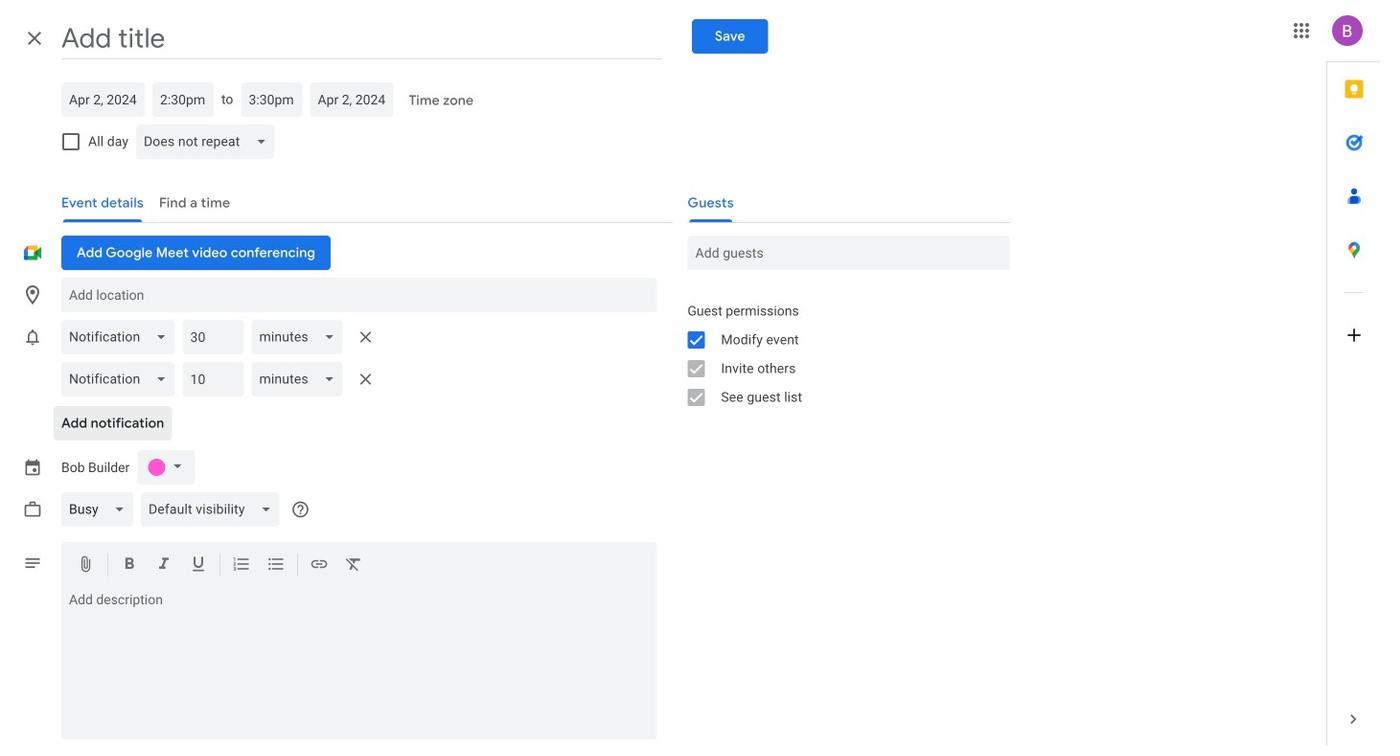 Task type: vqa. For each thing, say whether or not it's contained in the screenshot.
the 'Title' text field
yes



Task type: describe. For each thing, give the bounding box(es) containing it.
bold image
[[120, 555, 139, 578]]

Start date text field
[[69, 82, 137, 117]]

Add location text field
[[69, 278, 649, 313]]

End time text field
[[249, 82, 295, 117]]

End date text field
[[318, 82, 386, 117]]

bulleted list image
[[267, 555, 286, 578]]

minutes in advance for notification number field for 10 minutes before element
[[190, 362, 236, 397]]

underline image
[[189, 555, 208, 578]]



Task type: locate. For each thing, give the bounding box(es) containing it.
group
[[672, 297, 1010, 412]]

Start time text field
[[160, 82, 206, 117]]

formatting options toolbar
[[61, 543, 657, 589]]

Guests text field
[[695, 236, 1002, 270]]

tab list
[[1328, 62, 1381, 693]]

numbered list image
[[232, 555, 251, 578]]

Minutes in advance for notification number field
[[190, 320, 236, 355], [190, 362, 236, 397]]

2 minutes in advance for notification number field from the top
[[190, 362, 236, 397]]

minutes in advance for notification number field inside 30 minutes before element
[[190, 320, 236, 355]]

notifications element
[[61, 314, 381, 403]]

30 minutes before element
[[61, 314, 381, 360]]

remove formatting image
[[344, 555, 363, 578]]

insert link image
[[310, 555, 329, 578]]

minutes in advance for notification number field up 10 minutes before element
[[190, 320, 236, 355]]

minutes in advance for notification number field for 30 minutes before element
[[190, 320, 236, 355]]

Description text field
[[61, 592, 657, 736]]

minutes in advance for notification number field inside 10 minutes before element
[[190, 362, 236, 397]]

1 vertical spatial minutes in advance for notification number field
[[190, 362, 236, 397]]

Title text field
[[61, 17, 661, 59]]

1 minutes in advance for notification number field from the top
[[190, 320, 236, 355]]

minutes in advance for notification number field down 30 minutes before element
[[190, 362, 236, 397]]

0 vertical spatial minutes in advance for notification number field
[[190, 320, 236, 355]]

None field
[[136, 119, 282, 165], [61, 314, 183, 360], [252, 314, 351, 360], [61, 357, 183, 403], [252, 357, 351, 403], [61, 487, 141, 533], [141, 487, 287, 533], [136, 119, 282, 165], [61, 314, 183, 360], [252, 314, 351, 360], [61, 357, 183, 403], [252, 357, 351, 403], [61, 487, 141, 533], [141, 487, 287, 533]]

italic image
[[154, 555, 174, 578]]

10 minutes before element
[[61, 357, 381, 403]]



